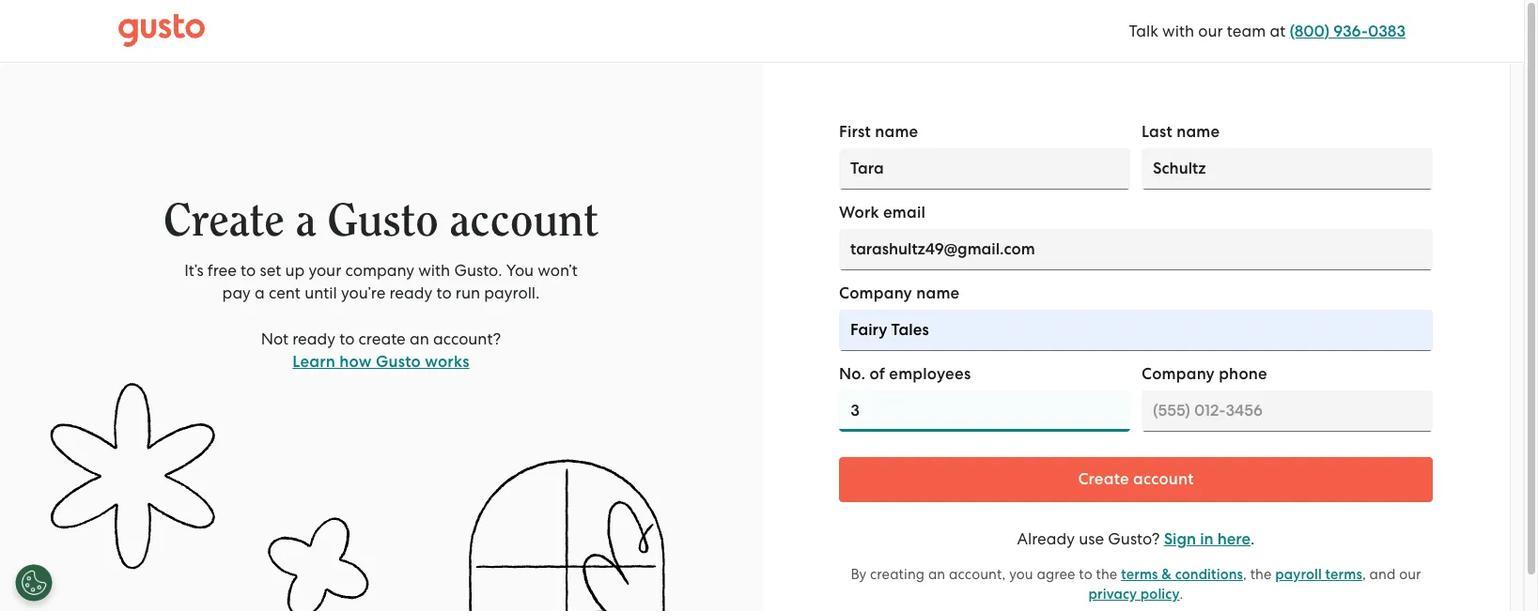 Task type: describe. For each thing, give the bounding box(es) containing it.
a inside it's free to set up your company with gusto. you won't pay a cent until you're ready to run payroll.
[[255, 284, 265, 303]]

ready inside it's free to set up your company with gusto. you won't pay a cent until you're ready to run payroll.
[[389, 284, 432, 303]]

happy employees in a plant shop image
[[0, 383, 762, 612]]

phone
[[1219, 365, 1267, 384]]

of
[[870, 365, 885, 384]]

privacy policy link
[[1089, 586, 1180, 603]]

name for company name
[[916, 284, 960, 303]]

use
[[1079, 530, 1104, 549]]

company for company phone
[[1142, 365, 1215, 384]]

0383
[[1368, 21, 1406, 41]]

to inside by creating an account, you agree to the terms & conditions , the payroll terms , and our privacy policy .
[[1079, 567, 1093, 583]]

ready inside not ready to create an account? learn how gusto works
[[292, 330, 335, 349]]

to inside not ready to create an account? learn how gusto works
[[339, 330, 355, 349]]

account?
[[433, 330, 501, 349]]

not
[[261, 330, 289, 349]]

company
[[345, 261, 414, 280]]

no.
[[839, 365, 866, 384]]

an inside not ready to create an account? learn how gusto works
[[410, 330, 429, 349]]

by
[[851, 567, 867, 583]]

to left run
[[436, 284, 452, 303]]

in
[[1200, 530, 1214, 550]]

(800)
[[1290, 21, 1330, 41]]

create account button
[[839, 458, 1433, 503]]

1 , from the left
[[1243, 567, 1247, 583]]

won't
[[538, 261, 578, 280]]

pay
[[222, 284, 251, 303]]

gusto inside not ready to create an account? learn how gusto works
[[376, 352, 421, 372]]

. inside by creating an account, you agree to the terms & conditions , the payroll terms , and our privacy policy .
[[1180, 586, 1183, 603]]

until
[[305, 284, 337, 303]]

(800) 936-0383 link
[[1290, 21, 1406, 41]]

936-
[[1333, 21, 1368, 41]]

employees
[[889, 365, 971, 384]]

learn
[[293, 352, 336, 372]]

first name
[[839, 122, 918, 142]]

privacy
[[1089, 586, 1137, 603]]

by creating an account, you agree to the terms & conditions , the payroll terms , and our privacy policy .
[[851, 567, 1421, 603]]

name for last name
[[1176, 122, 1220, 142]]

0 vertical spatial account
[[450, 198, 599, 244]]

here
[[1217, 530, 1251, 550]]

conditions
[[1175, 567, 1243, 583]]

&
[[1161, 567, 1172, 583]]

an inside by creating an account, you agree to the terms & conditions , the payroll terms , and our privacy policy .
[[928, 567, 946, 583]]

no. of employees
[[839, 365, 971, 384]]

works
[[425, 352, 469, 372]]

company for company name
[[839, 284, 912, 303]]

and
[[1369, 567, 1396, 583]]

cent
[[269, 284, 301, 303]]

create for create account
[[1078, 470, 1129, 490]]

not ready to create an account? learn how gusto works
[[261, 330, 501, 372]]

your
[[309, 261, 341, 280]]

account,
[[949, 567, 1006, 583]]

team
[[1227, 21, 1266, 40]]

create for create a gusto account
[[163, 198, 284, 244]]

name for first name
[[875, 122, 918, 142]]

it's free to set up your company with gusto. you won't pay a cent until you're ready to run payroll.
[[184, 261, 578, 303]]



Task type: locate. For each thing, give the bounding box(es) containing it.
email
[[883, 203, 926, 223]]

0 horizontal spatial company
[[839, 284, 912, 303]]

gusto?
[[1108, 530, 1160, 549]]

2 the from the left
[[1250, 567, 1272, 583]]

work
[[839, 203, 879, 223]]

0 vertical spatial gusto
[[327, 198, 438, 244]]

payroll terms link
[[1275, 567, 1362, 583]]

company up of
[[839, 284, 912, 303]]

1 vertical spatial .
[[1180, 586, 1183, 603]]

last
[[1142, 122, 1173, 142]]

account up sign at right bottom
[[1133, 470, 1194, 490]]

name
[[875, 122, 918, 142], [1176, 122, 1220, 142], [916, 284, 960, 303]]

gusto down create
[[376, 352, 421, 372]]

learn how gusto works link
[[293, 352, 469, 372]]

.
[[1251, 530, 1255, 549], [1180, 586, 1183, 603]]

our right and at the bottom of page
[[1399, 567, 1421, 583]]

0 horizontal spatial ,
[[1243, 567, 1247, 583]]

terms & conditions link
[[1121, 567, 1243, 583]]

1 horizontal spatial terms
[[1325, 567, 1362, 583]]

an right creating
[[928, 567, 946, 583]]

you're
[[341, 284, 386, 303]]

company phone
[[1142, 365, 1267, 384]]

0 vertical spatial with
[[1162, 21, 1194, 40]]

online payroll services, hr, and benefits | gusto image
[[118, 14, 205, 48]]

the left payroll
[[1250, 567, 1272, 583]]

creating
[[870, 567, 925, 583]]

with right "talk"
[[1162, 21, 1194, 40]]

name right first
[[875, 122, 918, 142]]

1 vertical spatial with
[[418, 261, 450, 280]]

at
[[1270, 21, 1286, 40]]

first
[[839, 122, 871, 142]]

Last name text field
[[1142, 148, 1433, 190]]

how
[[340, 352, 372, 372]]

create account
[[1078, 470, 1194, 490]]

create up use
[[1078, 470, 1129, 490]]

payroll.
[[484, 284, 540, 303]]

already use gusto? sign in here .
[[1017, 530, 1255, 550]]

name right last at right top
[[1176, 122, 1220, 142]]

an
[[410, 330, 429, 349], [928, 567, 946, 583]]

0 horizontal spatial our
[[1198, 21, 1223, 40]]

a
[[296, 198, 316, 244], [255, 284, 265, 303]]

Company phone telephone field
[[1142, 391, 1433, 432]]

1 horizontal spatial account
[[1133, 470, 1194, 490]]

2 terms from the left
[[1325, 567, 1362, 583]]

1 horizontal spatial a
[[296, 198, 316, 244]]

ready
[[389, 284, 432, 303], [292, 330, 335, 349]]

0 vertical spatial create
[[163, 198, 284, 244]]

you
[[506, 261, 534, 280]]

1 vertical spatial an
[[928, 567, 946, 583]]

0 horizontal spatial account
[[450, 198, 599, 244]]

up
[[285, 261, 305, 280]]

with inside it's free to set up your company with gusto. you won't pay a cent until you're ready to run payroll.
[[418, 261, 450, 280]]

create a gusto account
[[163, 198, 599, 244]]

the
[[1096, 567, 1118, 583], [1250, 567, 1272, 583]]

an up works
[[410, 330, 429, 349]]

1 vertical spatial company
[[1142, 365, 1215, 384]]

a right pay
[[255, 284, 265, 303]]

1 horizontal spatial company
[[1142, 365, 1215, 384]]

gusto
[[327, 198, 438, 244], [376, 352, 421, 372]]

1 vertical spatial a
[[255, 284, 265, 303]]

0 vertical spatial company
[[839, 284, 912, 303]]

1 horizontal spatial ,
[[1362, 567, 1366, 583]]

0 horizontal spatial the
[[1096, 567, 1118, 583]]

account
[[450, 198, 599, 244], [1133, 470, 1194, 490]]

2 , from the left
[[1362, 567, 1366, 583]]

1 horizontal spatial .
[[1251, 530, 1255, 549]]

0 horizontal spatial ready
[[292, 330, 335, 349]]

our inside by creating an account, you agree to the terms & conditions , the payroll terms , and our privacy policy .
[[1399, 567, 1421, 583]]

0 horizontal spatial an
[[410, 330, 429, 349]]

gusto.
[[454, 261, 502, 280]]

last name
[[1142, 122, 1220, 142]]

ready up learn
[[292, 330, 335, 349]]

it's
[[184, 261, 203, 280]]

1 vertical spatial ready
[[292, 330, 335, 349]]

policy
[[1141, 586, 1180, 603]]

with
[[1162, 21, 1194, 40], [418, 261, 450, 280]]

1 horizontal spatial create
[[1078, 470, 1129, 490]]

0 vertical spatial ready
[[389, 284, 432, 303]]

terms left and at the bottom of page
[[1325, 567, 1362, 583]]

company down company name text field at bottom
[[1142, 365, 1215, 384]]

1 the from the left
[[1096, 567, 1118, 583]]

Company name text field
[[839, 310, 1433, 351]]

gusto up company on the top of page
[[327, 198, 438, 244]]

create up free
[[163, 198, 284, 244]]

you
[[1009, 567, 1033, 583]]

our left team
[[1198, 21, 1223, 40]]

account up you
[[450, 198, 599, 244]]

payroll
[[1275, 567, 1322, 583]]

1 horizontal spatial with
[[1162, 21, 1194, 40]]

with inside talk with our team at (800) 936-0383
[[1162, 21, 1194, 40]]

, down here
[[1243, 567, 1247, 583]]

1 horizontal spatial our
[[1399, 567, 1421, 583]]

to up how
[[339, 330, 355, 349]]

No. of employees field
[[839, 391, 1130, 432]]

0 horizontal spatial terms
[[1121, 567, 1158, 583]]

free
[[207, 261, 237, 280]]

,
[[1243, 567, 1247, 583], [1362, 567, 1366, 583]]

to
[[241, 261, 256, 280], [436, 284, 452, 303], [339, 330, 355, 349], [1079, 567, 1093, 583]]

sign
[[1164, 530, 1196, 550]]

a up up
[[296, 198, 316, 244]]

0 horizontal spatial create
[[163, 198, 284, 244]]

1 horizontal spatial ready
[[389, 284, 432, 303]]

0 horizontal spatial a
[[255, 284, 265, 303]]

First name text field
[[839, 148, 1130, 190]]

Work email email field
[[839, 229, 1433, 271]]

1 horizontal spatial an
[[928, 567, 946, 583]]

terms
[[1121, 567, 1158, 583], [1325, 567, 1362, 583]]

sign in here link
[[1164, 530, 1251, 550]]

. inside the already use gusto? sign in here .
[[1251, 530, 1255, 549]]

to left set
[[241, 261, 256, 280]]

1 terms from the left
[[1121, 567, 1158, 583]]

, left and at the bottom of page
[[1362, 567, 1366, 583]]

terms up privacy policy link
[[1121, 567, 1158, 583]]

ready down company on the top of page
[[389, 284, 432, 303]]

create
[[163, 198, 284, 244], [1078, 470, 1129, 490]]

. down terms & conditions link
[[1180, 586, 1183, 603]]

0 horizontal spatial with
[[418, 261, 450, 280]]

1 vertical spatial account
[[1133, 470, 1194, 490]]

work email
[[839, 203, 926, 223]]

. right the in on the right
[[1251, 530, 1255, 549]]

0 horizontal spatial .
[[1180, 586, 1183, 603]]

create inside 'button'
[[1078, 470, 1129, 490]]

account inside 'button'
[[1133, 470, 1194, 490]]

1 vertical spatial our
[[1399, 567, 1421, 583]]

with left gusto.
[[418, 261, 450, 280]]

company name
[[839, 284, 960, 303]]

0 vertical spatial our
[[1198, 21, 1223, 40]]

our
[[1198, 21, 1223, 40], [1399, 567, 1421, 583]]

the up privacy
[[1096, 567, 1118, 583]]

set
[[260, 261, 281, 280]]

1 vertical spatial gusto
[[376, 352, 421, 372]]

0 vertical spatial an
[[410, 330, 429, 349]]

1 vertical spatial create
[[1078, 470, 1129, 490]]

our inside talk with our team at (800) 936-0383
[[1198, 21, 1223, 40]]

1 horizontal spatial the
[[1250, 567, 1272, 583]]

0 vertical spatial .
[[1251, 530, 1255, 549]]

name up employees
[[916, 284, 960, 303]]

create
[[359, 330, 406, 349]]

already
[[1017, 530, 1075, 549]]

run
[[456, 284, 480, 303]]

talk with our team at (800) 936-0383
[[1129, 21, 1406, 41]]

0 vertical spatial a
[[296, 198, 316, 244]]

talk
[[1129, 21, 1158, 40]]

to right the agree
[[1079, 567, 1093, 583]]

company
[[839, 284, 912, 303], [1142, 365, 1215, 384]]

agree
[[1037, 567, 1075, 583]]



Task type: vqa. For each thing, say whether or not it's contained in the screenshot.
"First"
yes



